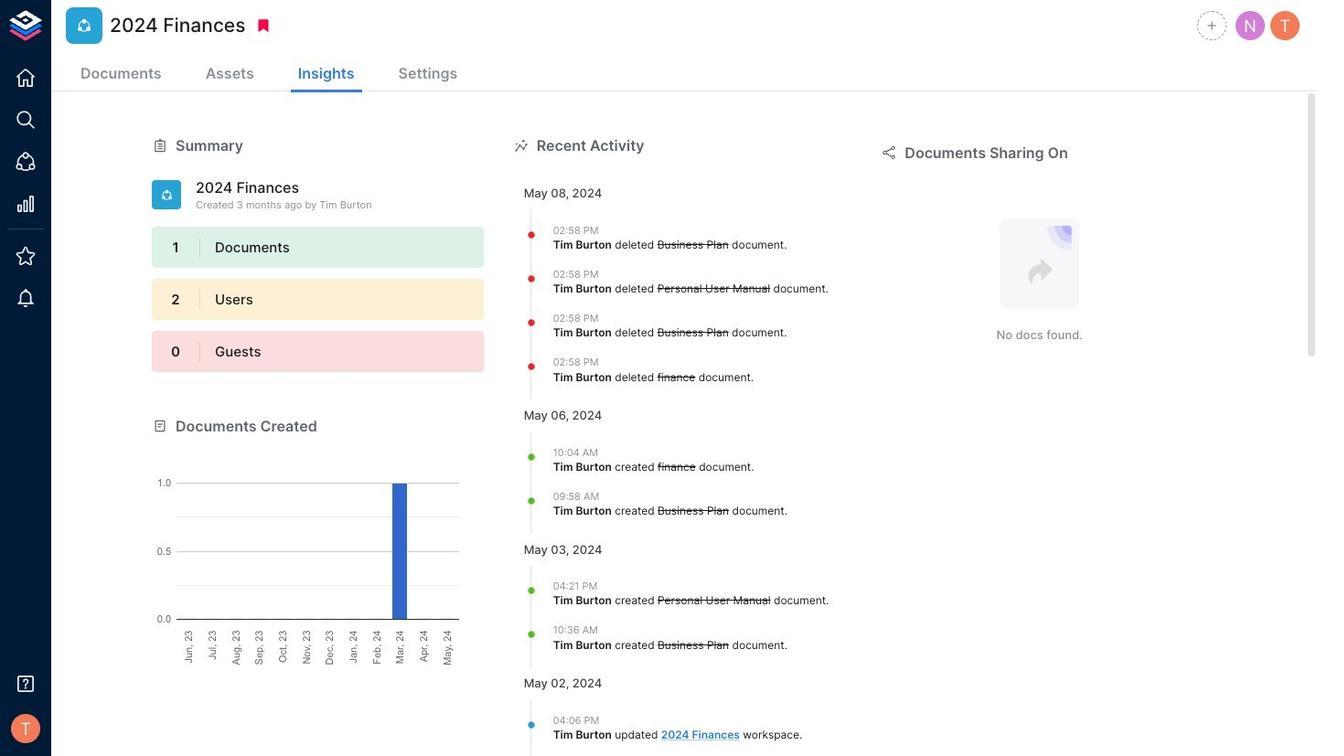 Task type: vqa. For each thing, say whether or not it's contained in the screenshot.
Remove Bookmark "icon"
yes



Task type: locate. For each thing, give the bounding box(es) containing it.
a chart. image
[[152, 437, 484, 666]]



Task type: describe. For each thing, give the bounding box(es) containing it.
a chart. element
[[152, 437, 484, 666]]

remove bookmark image
[[256, 17, 272, 34]]



